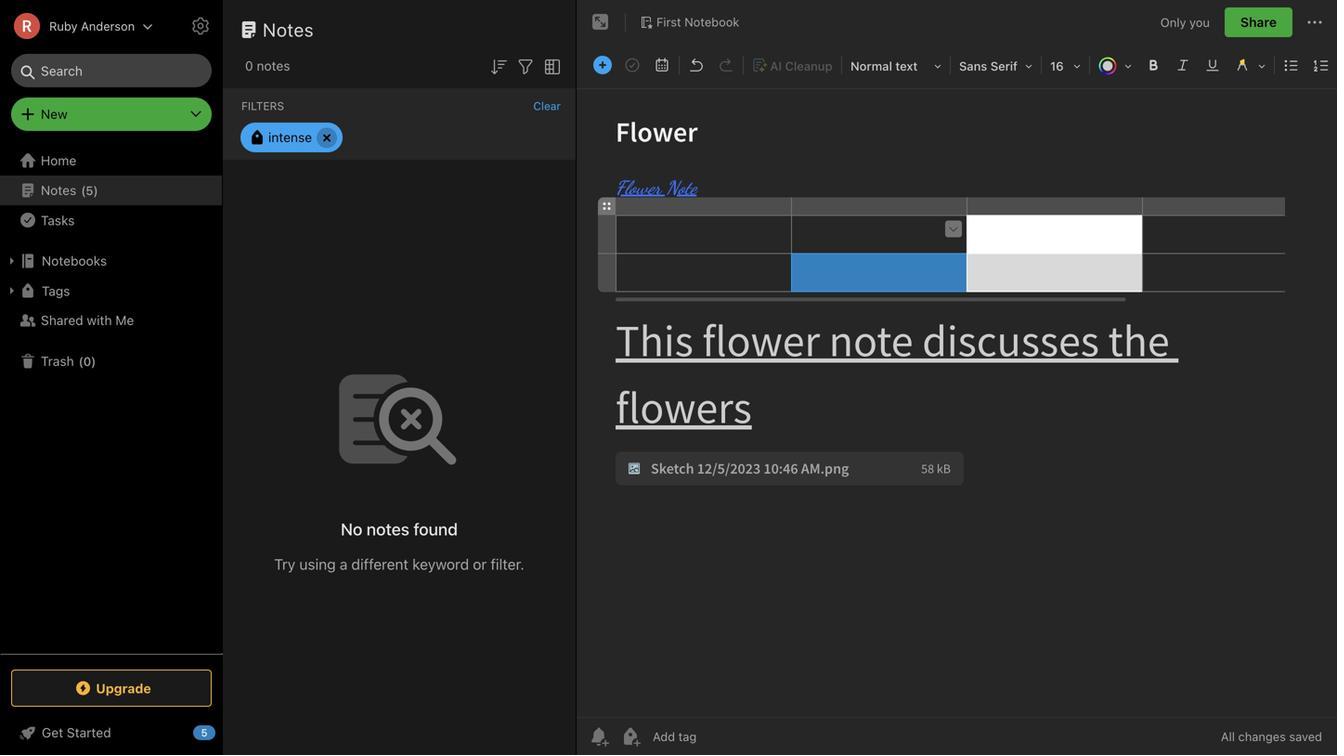 Task type: vqa. For each thing, say whether or not it's contained in the screenshot.
Task for Sign
no



Task type: describe. For each thing, give the bounding box(es) containing it.
add tag image
[[619, 725, 642, 748]]

saved
[[1290, 730, 1323, 743]]

new button
[[11, 98, 212, 131]]

first notebook
[[657, 15, 740, 29]]

5 inside notes ( 5 )
[[86, 183, 93, 197]]

shared with me link
[[0, 306, 222, 335]]

shared with me
[[41, 313, 134, 328]]

you
[[1190, 15, 1210, 29]]

) for trash
[[91, 354, 96, 368]]

ruby anderson
[[49, 19, 135, 33]]

More actions field
[[1304, 7, 1326, 37]]

Font family field
[[953, 52, 1039, 79]]

get started
[[42, 725, 111, 740]]

Help and Learning task checklist field
[[0, 718, 223, 748]]

tags button
[[0, 276, 222, 306]]

ruby
[[49, 19, 78, 33]]

notes for no
[[367, 519, 409, 539]]

tree containing home
[[0, 146, 223, 653]]

trash ( 0 )
[[41, 353, 96, 369]]

changes
[[1239, 730, 1286, 743]]

or
[[473, 555, 487, 573]]

all changes saved
[[1221, 730, 1323, 743]]

Sort options field
[[488, 54, 510, 78]]

filter.
[[491, 555, 524, 573]]

share
[[1241, 14, 1277, 30]]

Add tag field
[[651, 729, 790, 744]]

notes for notes
[[263, 19, 314, 40]]

tags
[[42, 283, 70, 298]]

click to collapse image
[[216, 721, 230, 743]]

Note Editor text field
[[577, 89, 1337, 717]]

undo image
[[684, 52, 710, 78]]

0 notes
[[245, 58, 290, 73]]

sans serif
[[959, 59, 1018, 73]]

home link
[[0, 146, 223, 176]]

notes for 0
[[257, 58, 290, 73]]

) for notes
[[93, 183, 98, 197]]

bold image
[[1141, 52, 1167, 78]]

try
[[274, 555, 296, 573]]

sans
[[959, 59, 988, 73]]

shared
[[41, 313, 83, 328]]

keyword
[[412, 555, 469, 573]]

intense button
[[241, 123, 343, 152]]

intense
[[268, 130, 312, 145]]

trash
[[41, 353, 74, 369]]

note window element
[[577, 0, 1337, 755]]

different
[[352, 555, 409, 573]]

notes for notes ( 5 )
[[41, 183, 76, 198]]

clear button
[[533, 99, 561, 112]]

notes ( 5 )
[[41, 183, 98, 198]]

numbered list image
[[1309, 52, 1335, 78]]

( for notes
[[81, 183, 86, 197]]

get
[[42, 725, 63, 740]]



Task type: locate. For each thing, give the bounding box(es) containing it.
Add filters field
[[515, 54, 537, 78]]

upgrade
[[96, 681, 151, 696]]

0
[[245, 58, 253, 73], [83, 354, 91, 368]]

italic image
[[1170, 52, 1196, 78]]

1 vertical spatial 0
[[83, 354, 91, 368]]

first
[[657, 15, 681, 29]]

try using a different keyword or filter.
[[274, 555, 524, 573]]

text
[[896, 59, 918, 73]]

expand note image
[[590, 11, 612, 33]]

settings image
[[189, 15, 212, 37]]

0 up filters
[[245, 58, 253, 73]]

(
[[81, 183, 86, 197], [79, 354, 83, 368]]

0 horizontal spatial 0
[[83, 354, 91, 368]]

5 inside help and learning task checklist field
[[201, 727, 208, 739]]

first notebook button
[[633, 9, 746, 35]]

all
[[1221, 730, 1235, 743]]

expand tags image
[[5, 283, 20, 298]]

upgrade button
[[11, 670, 212, 707]]

Font size field
[[1044, 52, 1088, 79]]

0 vertical spatial (
[[81, 183, 86, 197]]

started
[[67, 725, 111, 740]]

)
[[93, 183, 98, 197], [91, 354, 96, 368]]

None search field
[[24, 54, 199, 87]]

clear
[[533, 99, 561, 112]]

new
[[41, 106, 68, 122]]

Font color field
[[1092, 52, 1139, 79]]

expand notebooks image
[[5, 254, 20, 268]]

1 horizontal spatial 0
[[245, 58, 253, 73]]

normal
[[851, 59, 892, 73]]

( inside trash ( 0 )
[[79, 354, 83, 368]]

only
[[1161, 15, 1187, 29]]

( right trash
[[79, 354, 83, 368]]

1 horizontal spatial notes
[[263, 19, 314, 40]]

add a reminder image
[[588, 725, 610, 748]]

calendar event image
[[649, 52, 675, 78]]

home
[[41, 153, 76, 168]]

bulleted list image
[[1279, 52, 1305, 78]]

anderson
[[81, 19, 135, 33]]

5
[[86, 183, 93, 197], [201, 727, 208, 739]]

found
[[414, 519, 458, 539]]

0 right trash
[[83, 354, 91, 368]]

) inside notes ( 5 )
[[93, 183, 98, 197]]

notes
[[263, 19, 314, 40], [41, 183, 76, 198]]

) down home link
[[93, 183, 98, 197]]

notes up the 0 notes on the top left
[[263, 19, 314, 40]]

tasks button
[[0, 205, 222, 235]]

0 vertical spatial )
[[93, 183, 98, 197]]

notes up different
[[367, 519, 409, 539]]

notes down home at the left
[[41, 183, 76, 198]]

filters
[[241, 99, 284, 112]]

1 horizontal spatial notes
[[367, 519, 409, 539]]

notes up filters
[[257, 58, 290, 73]]

( down home link
[[81, 183, 86, 197]]

1 vertical spatial notes
[[367, 519, 409, 539]]

0 vertical spatial 0
[[245, 58, 253, 73]]

0 horizontal spatial 5
[[86, 183, 93, 197]]

normal text
[[851, 59, 918, 73]]

) inside trash ( 0 )
[[91, 354, 96, 368]]

0 vertical spatial 5
[[86, 183, 93, 197]]

0 vertical spatial notes
[[263, 19, 314, 40]]

Heading level field
[[844, 52, 948, 79]]

no notes found
[[341, 519, 458, 539]]

notebooks link
[[0, 246, 222, 276]]

1 vertical spatial (
[[79, 354, 83, 368]]

notes
[[257, 58, 290, 73], [367, 519, 409, 539]]

me
[[115, 313, 134, 328]]

1 vertical spatial 5
[[201, 727, 208, 739]]

notebook
[[685, 15, 740, 29]]

Highlight field
[[1228, 52, 1272, 79]]

( inside notes ( 5 )
[[81, 183, 86, 197]]

with
[[87, 313, 112, 328]]

Search text field
[[24, 54, 199, 87]]

( for trash
[[79, 354, 83, 368]]

tasks
[[41, 212, 75, 228]]

1 vertical spatial notes
[[41, 183, 76, 198]]

5 down home link
[[86, 183, 93, 197]]

Account field
[[0, 7, 153, 45]]

add filters image
[[515, 56, 537, 78]]

more actions image
[[1304, 11, 1326, 33]]

0 vertical spatial notes
[[257, 58, 290, 73]]

Insert field
[[589, 52, 617, 78]]

serif
[[991, 59, 1018, 73]]

1 horizontal spatial 5
[[201, 727, 208, 739]]

tree
[[0, 146, 223, 653]]

0 horizontal spatial notes
[[41, 183, 76, 198]]

notebooks
[[42, 253, 107, 268]]

) right trash
[[91, 354, 96, 368]]

only you
[[1161, 15, 1210, 29]]

View options field
[[537, 54, 564, 78]]

0 horizontal spatial notes
[[257, 58, 290, 73]]

no
[[341, 519, 363, 539]]

share button
[[1225, 7, 1293, 37]]

using
[[299, 555, 336, 573]]

0 inside trash ( 0 )
[[83, 354, 91, 368]]

1 vertical spatial )
[[91, 354, 96, 368]]

5 left click to collapse icon
[[201, 727, 208, 739]]

underline image
[[1200, 52, 1226, 78]]

a
[[340, 555, 348, 573]]

16
[[1050, 59, 1064, 73]]



